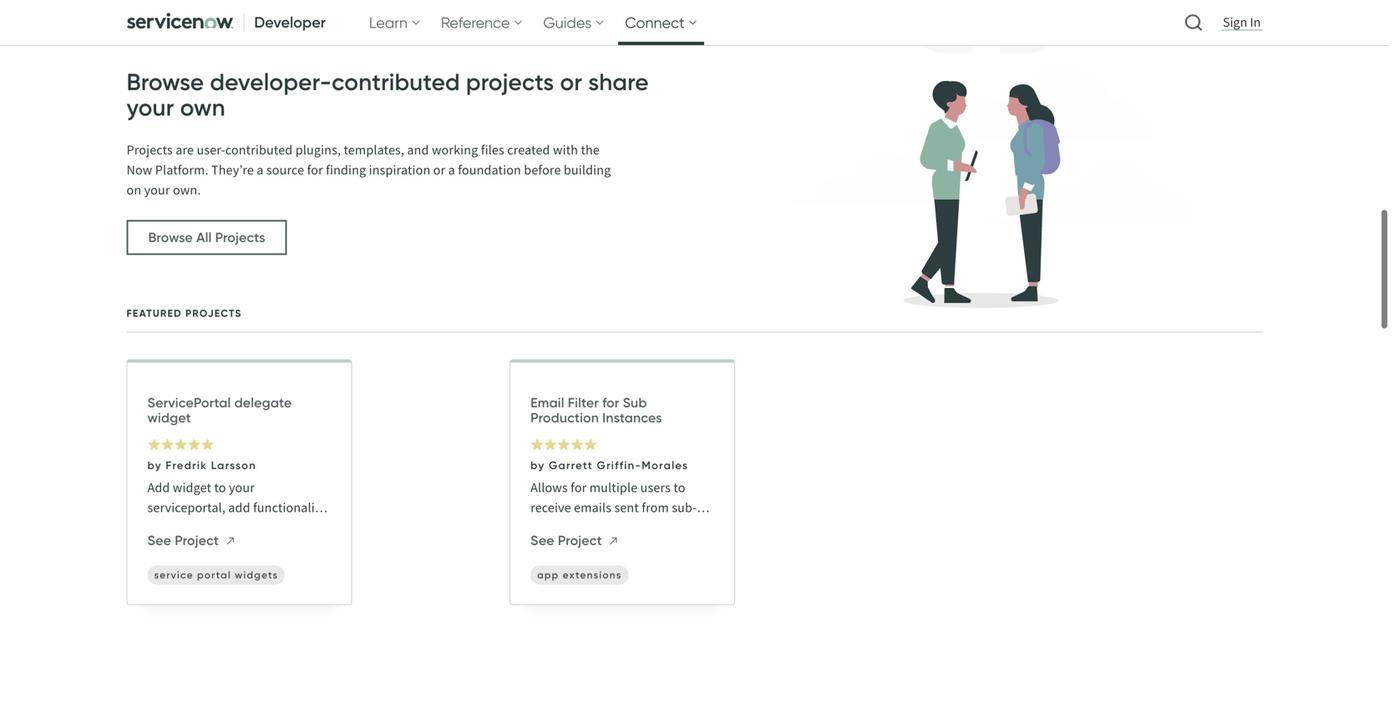 Task type: locate. For each thing, give the bounding box(es) containing it.
browse
[[127, 68, 204, 96]]

your
[[127, 93, 174, 122], [144, 182, 170, 199]]

contributed
[[332, 68, 460, 96], [225, 142, 293, 159]]

connect
[[625, 13, 685, 32]]

or
[[560, 68, 583, 96], [433, 162, 446, 179]]

0 vertical spatial projects
[[127, 142, 173, 159]]

1 vertical spatial contributed
[[225, 142, 293, 159]]

projects
[[127, 142, 173, 159], [186, 308, 242, 320]]

in
[[1251, 14, 1261, 31]]

1 horizontal spatial projects
[[186, 308, 242, 320]]

a
[[257, 162, 264, 179], [448, 162, 455, 179]]

browse developer-contributed projects or share your own
[[127, 68, 649, 122]]

foundation
[[458, 162, 521, 179]]

1 vertical spatial or
[[433, 162, 446, 179]]

projects up the now
[[127, 142, 173, 159]]

contributed inside browse developer-contributed projects or share your own
[[332, 68, 460, 96]]

0 vertical spatial your
[[127, 93, 174, 122]]

developer-
[[210, 68, 332, 96]]

featured projects
[[127, 308, 242, 320]]

contributed down learn button
[[332, 68, 460, 96]]

contributed up source
[[225, 142, 293, 159]]

your right on
[[144, 182, 170, 199]]

0 horizontal spatial contributed
[[225, 142, 293, 159]]

1 horizontal spatial or
[[560, 68, 583, 96]]

your inside browse developer-contributed projects or share your own
[[127, 93, 174, 122]]

now
[[127, 162, 152, 179]]

your left own
[[127, 93, 174, 122]]

building
[[564, 162, 611, 179]]

user-
[[197, 142, 225, 159]]

a down working
[[448, 162, 455, 179]]

1 vertical spatial your
[[144, 182, 170, 199]]

0 horizontal spatial or
[[433, 162, 446, 179]]

the
[[581, 142, 600, 159]]

sign
[[1223, 14, 1248, 31]]

1 a from the left
[[257, 162, 264, 179]]

developer link
[[120, 0, 336, 45]]

projects right featured
[[186, 308, 242, 320]]

1 horizontal spatial contributed
[[332, 68, 460, 96]]

or down working
[[433, 162, 446, 179]]

own
[[180, 93, 225, 122]]

or left share
[[560, 68, 583, 96]]

0 vertical spatial or
[[560, 68, 583, 96]]

reference button
[[434, 0, 530, 45]]

0 horizontal spatial projects
[[127, 142, 173, 159]]

a left source
[[257, 162, 264, 179]]

with
[[553, 142, 578, 159]]

1 vertical spatial projects
[[186, 308, 242, 320]]

plugins,
[[296, 142, 341, 159]]

your inside projects are user-contributed plugins, templates, and working files created with the now platform. they're a source for finding inspiration or a foundation before building on your own.
[[144, 182, 170, 199]]

1 horizontal spatial a
[[448, 162, 455, 179]]

0 vertical spatial contributed
[[332, 68, 460, 96]]

0 horizontal spatial a
[[257, 162, 264, 179]]

source
[[266, 162, 304, 179]]

they're
[[211, 162, 254, 179]]



Task type: describe. For each thing, give the bounding box(es) containing it.
working
[[432, 142, 478, 159]]

guides button
[[537, 0, 612, 45]]

are
[[176, 142, 194, 159]]

or inside browse developer-contributed projects or share your own
[[560, 68, 583, 96]]

own.
[[173, 182, 201, 199]]

projects
[[466, 68, 554, 96]]

featured
[[127, 308, 182, 320]]

2 a from the left
[[448, 162, 455, 179]]

for
[[307, 162, 323, 179]]

templates,
[[344, 142, 404, 159]]

inspiration
[[369, 162, 431, 179]]

guides
[[543, 13, 592, 32]]

contributed inside projects are user-contributed plugins, templates, and working files created with the now platform. they're a source for finding inspiration or a foundation before building on your own.
[[225, 142, 293, 159]]

learn button
[[363, 0, 428, 45]]

created
[[507, 142, 550, 159]]

sign in
[[1223, 14, 1261, 31]]

files
[[481, 142, 505, 159]]

share
[[589, 68, 649, 96]]

developer
[[254, 13, 326, 32]]

projects inside projects are user-contributed plugins, templates, and working files created with the now platform. they're a source for finding inspiration or a foundation before building on your own.
[[127, 142, 173, 159]]

on
[[127, 182, 141, 199]]

connect button
[[619, 0, 705, 45]]

before
[[524, 162, 561, 179]]

and
[[407, 142, 429, 159]]

or inside projects are user-contributed plugins, templates, and working files created with the now platform. they're a source for finding inspiration or a foundation before building on your own.
[[433, 162, 446, 179]]

reference
[[441, 13, 510, 32]]

platform.
[[155, 162, 209, 179]]

sign in button
[[1220, 13, 1265, 32]]

projects are user-contributed plugins, templates, and working files created with the now platform. they're a source for finding inspiration or a foundation before building on your own.
[[127, 142, 611, 199]]

finding
[[326, 162, 366, 179]]

learn
[[369, 13, 408, 32]]



